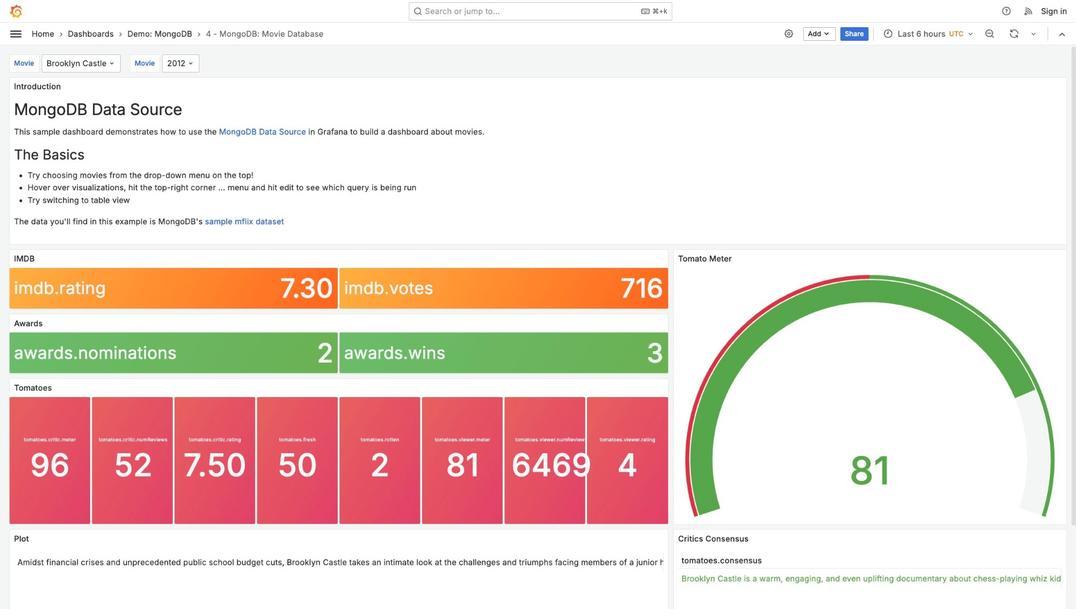 Task type: describe. For each thing, give the bounding box(es) containing it.
dashboard settings image
[[784, 29, 794, 39]]

open menu image
[[9, 27, 23, 41]]



Task type: vqa. For each thing, say whether or not it's contained in the screenshot.
rightmost cell
yes



Task type: locate. For each thing, give the bounding box(es) containing it.
news image
[[1024, 6, 1034, 16]]

0 horizontal spatial cell
[[14, 553, 664, 572]]

auto refresh turned off. choose refresh time interval image
[[1029, 29, 1038, 38]]

cell
[[14, 553, 664, 572], [678, 569, 1062, 589]]

grafana image
[[9, 4, 23, 18]]

refresh dashboard image
[[1010, 29, 1020, 39]]

zoom out time range image
[[985, 29, 995, 39]]

help image
[[1002, 6, 1012, 16]]

1 horizontal spatial cell
[[678, 569, 1062, 589]]



